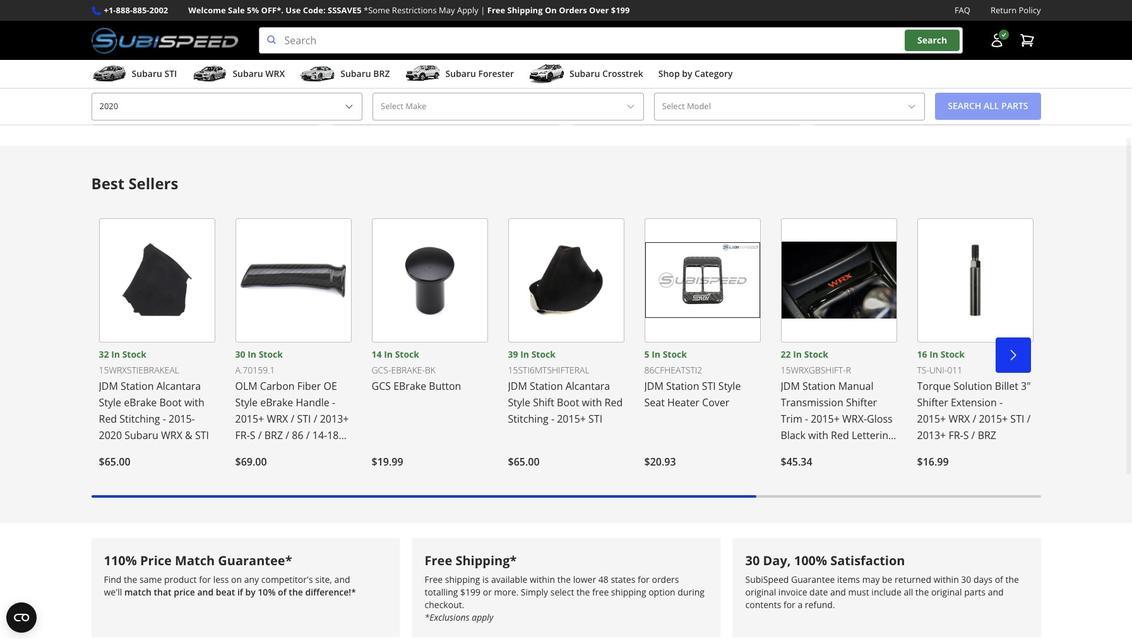 Task type: vqa. For each thing, say whether or not it's contained in the screenshot.
ENGINE MANAGEMENT
no



Task type: describe. For each thing, give the bounding box(es) containing it.
30 for in
[[235, 348, 245, 360]]

option
[[649, 587, 676, 599]]

red inside 22 in stock 15wrxgbshift-r jdm station manual transmission shifter trim - 2015+ wrx-gloss black with red lettering - 2015+ wrx
[[831, 429, 849, 442]]

pedals
[[583, 25, 615, 39]]

0 horizontal spatial shipping
[[445, 574, 480, 586]]

station for ebrake
[[121, 379, 154, 393]]

$16.99
[[917, 455, 949, 469]]

the right days
[[1006, 574, 1019, 586]]

in for gcs ebrake button
[[384, 348, 393, 360]]

888-
[[116, 4, 133, 16]]

lettering
[[852, 429, 894, 442]]

same
[[140, 574, 162, 586]]

items
[[837, 574, 860, 586]]

1 vertical spatial of
[[278, 587, 287, 599]]

sti inside 32 in stock 15wrxstiebrakeal jdm station alcantara style ebrake boot with red stitching - 2015- 2020 subaru wrx & sti
[[195, 429, 209, 442]]

olm
[[235, 379, 257, 393]]

*some
[[364, 4, 390, 16]]

open widget image
[[6, 603, 37, 633]]

14-
[[312, 429, 327, 442]]

fr- inside 30 in stock a.70159.1 olm carbon fiber oe style ebrake handle - 2015+ wrx / sti / 2013+ fr-s / brz / 86 / 14-18 forester / 13-17 crosstrek
[[235, 429, 250, 442]]

stock for jdm station manual transmission shifter trim - 2015+ wrx-gloss black with red lettering - 2015+ wrx
[[804, 348, 829, 360]]

find
[[104, 574, 122, 586]]

1 horizontal spatial $199
[[611, 4, 630, 16]]

brz inside dropdown button
[[373, 68, 390, 80]]

with for 2015-
[[184, 396, 205, 410]]

86cfheatsti2
[[644, 364, 702, 376]]

subaru wrx button
[[192, 63, 285, 88]]

faq
[[955, 4, 971, 16]]

alcantara for 2015-
[[156, 379, 201, 393]]

stock for olm carbon fiber oe style ebrake handle - 2015+ wrx / sti / 2013+ fr-s / brz / 86 / 14-18 forester / 13-17 crosstrek
[[259, 348, 283, 360]]

apply
[[457, 4, 479, 16]]

wrx inside 32 in stock 15wrxstiebrakeal jdm station alcantara style ebrake boot with red stitching - 2015- 2020 subaru wrx & sti
[[161, 429, 182, 442]]

- inside 16 in stock ts-uni-011 torque solution billet 3" shifter extension - 2015+ wrx / 2015+ sti / 2013+ fr-s / brz
[[1000, 396, 1003, 410]]

+1-888-885-2002
[[104, 4, 168, 16]]

boots
[[824, 91, 852, 105]]

category
[[695, 68, 733, 80]]

2015+ down transmission
[[811, 412, 840, 426]]

stitching for shift
[[508, 412, 549, 426]]

86
[[292, 429, 304, 442]]

in for jdm station sti style seat heater cover
[[652, 348, 661, 360]]

5 in stock 86cfheatsti2 jdm station sti style seat heater cover
[[644, 348, 741, 410]]

returned
[[895, 574, 932, 586]]

wrx inside 16 in stock ts-uni-011 torque solution billet 3" shifter extension - 2015+ wrx / 2015+ sti / 2013+ fr-s / brz
[[949, 412, 970, 426]]

subaru crosstrek
[[570, 68, 643, 80]]

station for seat
[[666, 379, 699, 393]]

within inside 30 day, 100% satisfaction subispeed guarantee items may be returned within 30 days of the original invoice date and must include all the original parts and contents for a refund.
[[934, 574, 959, 586]]

by inside shop by category dropdown button
[[682, 68, 692, 80]]

14 in stock gcs-ebrake-bk gcs ebrake button
[[372, 348, 461, 393]]

search button
[[905, 30, 960, 51]]

39
[[508, 348, 518, 360]]

in for jdm station manual transmission shifter trim - 2015+ wrx-gloss black with red lettering - 2015+ wrx
[[793, 348, 802, 360]]

wrx inside dropdown button
[[265, 68, 285, 80]]

simply
[[521, 587, 548, 599]]

a subaru crosstrek thumbnail image image
[[529, 64, 565, 83]]

shades
[[159, 91, 194, 105]]

1 horizontal spatial &
[[616, 91, 624, 105]]

a subaru sti thumbnail image image
[[91, 64, 127, 83]]

return
[[991, 4, 1017, 16]]

carbon
[[260, 379, 295, 393]]

for inside 30 day, 100% satisfaction subispeed guarantee items may be returned within 30 days of the original invoice date and must include all the original parts and contents for a refund.
[[784, 599, 796, 611]]

interior for interior lighting
[[343, 91, 380, 105]]

beat
[[216, 587, 235, 599]]

$20.93
[[644, 455, 676, 469]]

policy
[[1019, 4, 1041, 16]]

and left 'beat'
[[197, 587, 214, 599]]

within inside 'free shipping* free shipping is available within the lower 48 states for orders totalling $199 or more. simply select the free shipping option during checkout. *exclusions apply'
[[530, 574, 555, 586]]

- inside 32 in stock 15wrxstiebrakeal jdm station alcantara style ebrake boot with red stitching - 2015- 2020 subaru wrx & sti
[[163, 412, 166, 426]]

ebrake
[[394, 379, 426, 393]]

|
[[481, 4, 485, 16]]

search input field
[[259, 27, 963, 54]]

uni-
[[930, 364, 947, 376]]

jdm station sti style seat heater cover image
[[644, 218, 761, 343]]

22 in stock 15wrxgbshift-r jdm station manual transmission shifter trim - 2015+ wrx-gloss black with red lettering - 2015+ wrx
[[781, 348, 894, 459]]

for inside 'free shipping* free shipping is available within the lower 48 states for orders totalling $199 or more. simply select the free shipping option during checkout. *exclusions apply'
[[638, 574, 650, 586]]

button
[[429, 379, 461, 393]]

olm carbon fiber oe style ebrake handle - 2015+ wrx / sti / 2013+ fr-s / brz / 86 / 14-18 forester / 13-17 crosstrek image
[[235, 218, 351, 343]]

sti inside '39 in stock 15sti6mtshifteral jdm station alcantara style shift boot with red stitching - 2015+ sti'
[[589, 412, 603, 426]]

2013+ inside 16 in stock ts-uni-011 torque solution billet 3" shifter extension - 2015+ wrx / 2015+ sti / 2013+ fr-s / brz
[[917, 429, 946, 442]]

jdm inside 22 in stock 15wrxgbshift-r jdm station manual transmission shifter trim - 2015+ wrx-gloss black with red lettering - 2015+ wrx
[[781, 379, 800, 393]]

jdm station alcantara style ebrake boot with red stitching - 2015-2020 subaru wrx & sti image
[[99, 218, 215, 343]]

sellers
[[128, 173, 178, 194]]

16
[[917, 348, 927, 360]]

- down "black"
[[781, 445, 784, 459]]

contents
[[746, 599, 781, 611]]

stock for jdm station alcantara style ebrake boot with red stitching - 2015- 2020 subaru wrx & sti
[[122, 348, 146, 360]]

subaru brz button
[[300, 63, 390, 88]]

& inside 32 in stock 15wrxstiebrakeal jdm station alcantara style ebrake boot with red stitching - 2015- 2020 subaru wrx & sti
[[185, 429, 192, 442]]

style inside 30 in stock a.70159.1 olm carbon fiber oe style ebrake handle - 2015+ wrx / sti / 2013+ fr-s / brz / 86 / 14-18 forester / 13-17 crosstrek
[[235, 396, 258, 410]]

shop by category
[[659, 68, 733, 80]]

style for jdm station sti style seat heater cover
[[719, 379, 741, 393]]

forester inside 30 in stock a.70159.1 olm carbon fiber oe style ebrake handle - 2015+ wrx / sti / 2013+ fr-s / brz / 86 / 14-18 forester / 13-17 crosstrek
[[235, 445, 275, 459]]

2 vertical spatial free
[[425, 574, 443, 586]]

subaru inside 32 in stock 15wrxstiebrakeal jdm station alcantara style ebrake boot with red stitching - 2015- 2020 subaru wrx & sti
[[125, 429, 158, 442]]

stock for jdm station alcantara style shift boot with red stitching - 2015+ sti
[[532, 348, 556, 360]]

alcantara for 2015+
[[566, 379, 610, 393]]

stock for jdm station sti style seat heater cover
[[663, 348, 687, 360]]

5%
[[247, 4, 259, 16]]

competitor's
[[261, 574, 313, 586]]

button image
[[989, 33, 1004, 48]]

$199 inside 'free shipping* free shipping is available within the lower 48 states for orders totalling $199 or more. simply select the free shipping option during checkout. *exclusions apply'
[[460, 587, 481, 599]]

include
[[872, 587, 902, 599]]

shipping
[[507, 4, 543, 16]]

black
[[781, 429, 806, 442]]

crosstrek inside 30 in stock a.70159.1 olm carbon fiber oe style ebrake handle - 2015+ wrx / sti / 2013+ fr-s / brz / 86 / 14-18 forester / 13-17 crosstrek
[[235, 461, 280, 475]]

manual
[[838, 379, 874, 393]]

ebrake-
[[391, 364, 425, 376]]

sti inside dropdown button
[[165, 68, 177, 80]]

Select Year button
[[91, 93, 363, 120]]

lighting
[[382, 91, 421, 105]]

or
[[483, 587, 492, 599]]

1 horizontal spatial trim
[[824, 25, 846, 39]]

be
[[882, 574, 893, 586]]

$65.00 for jdm station alcantara style ebrake boot with red stitching - 2015- 2020 subaru wrx & sti
[[99, 455, 130, 469]]

price
[[140, 552, 172, 569]]

ebrake inside 32 in stock 15wrxstiebrakeal jdm station alcantara style ebrake boot with red stitching - 2015- 2020 subaru wrx & sti
[[124, 396, 157, 410]]

jdm station manual transmission shifter trim - 2015+ wrx-gloss black with red lettering - 2015+ wrx image
[[781, 218, 897, 343]]

less
[[213, 574, 229, 586]]

mirrors
[[102, 25, 138, 39]]

return policy
[[991, 4, 1041, 16]]

torque solution billet 3" shifter extension - 2015+ wrx / 2015+ sti / 2013+ fr-s / brz image
[[917, 218, 1034, 343]]

free shipping* free shipping is available within the lower 48 states for orders totalling $199 or more. simply select the free shipping option during checkout. *exclusions apply
[[425, 552, 705, 624]]

1 vertical spatial free
[[425, 552, 452, 569]]

ebrake inside 30 in stock a.70159.1 olm carbon fiber oe style ebrake handle - 2015+ wrx / sti / 2013+ fr-s / brz / 86 / 14-18 forester / 13-17 crosstrek
[[260, 396, 293, 410]]

2 vertical spatial 30
[[961, 574, 972, 586]]

red for 2020
[[99, 412, 117, 426]]

subispeed
[[746, 574, 789, 586]]

13-
[[284, 445, 298, 459]]

gcs ebrake button image
[[372, 218, 488, 343]]

search
[[918, 34, 947, 46]]

we'll
[[104, 587, 122, 599]]

the up select
[[557, 574, 571, 586]]

fiber
[[297, 379, 321, 393]]

select make image
[[626, 102, 636, 112]]

sti inside 30 in stock a.70159.1 olm carbon fiber oe style ebrake handle - 2015+ wrx / sti / 2013+ fr-s / brz / 86 / 14-18 forester / 13-17 crosstrek
[[297, 412, 311, 426]]

jdm for jdm station sti style seat heater cover
[[644, 379, 664, 393]]

boot for 2015-
[[159, 396, 182, 410]]

sti inside 5 in stock 86cfheatsti2 jdm station sti style seat heater cover
[[702, 379, 716, 393]]

- down transmission
[[805, 412, 808, 426]]

subaru forester
[[446, 68, 514, 80]]

style for jdm station alcantara style ebrake boot with red stitching - 2015- 2020 subaru wrx & sti
[[99, 396, 121, 410]]

faq link
[[955, 4, 971, 17]]

sti inside 16 in stock ts-uni-011 torque solution billet 3" shifter extension - 2015+ wrx / 2015+ sti / 2013+ fr-s / brz
[[1011, 412, 1025, 426]]

best sellers
[[91, 173, 178, 194]]

transmission
[[781, 396, 844, 410]]

trim inside 22 in stock 15wrxgbshift-r jdm station manual transmission shifter trim - 2015+ wrx-gloss black with red lettering - 2015+ wrx
[[781, 412, 802, 426]]

that
[[154, 587, 172, 599]]

sssave5
[[328, 4, 362, 16]]

3"
[[1021, 379, 1031, 393]]

price
[[174, 587, 195, 599]]

accessories
[[382, 25, 439, 39]]

welcome sale 5% off*. use code: sssave5
[[188, 4, 362, 16]]

subaru crosstrek button
[[529, 63, 643, 88]]

billet
[[995, 379, 1019, 393]]

guarantee*
[[218, 552, 292, 569]]

handle
[[296, 396, 330, 410]]

110% price match guarantee*
[[104, 552, 292, 569]]

subaru sti button
[[91, 63, 177, 88]]

- inside '39 in stock 15sti6mtshifteral jdm station alcantara style shift boot with red stitching - 2015+ sti'
[[551, 412, 555, 426]]

select
[[551, 587, 574, 599]]

18
[[327, 429, 339, 442]]

select model image
[[907, 102, 917, 112]]

shop
[[659, 68, 680, 80]]

2 original from the left
[[931, 587, 962, 599]]

pedals link
[[572, 5, 800, 58]]

1 vertical spatial by
[[245, 587, 256, 599]]

best
[[91, 173, 125, 194]]



Task type: locate. For each thing, give the bounding box(es) containing it.
shifter inside 22 in stock 15wrxgbshift-r jdm station manual transmission shifter trim - 2015+ wrx-gloss black with red lettering - 2015+ wrx
[[846, 396, 877, 410]]

knobs & buttons link
[[572, 71, 800, 124]]

1 horizontal spatial boot
[[557, 396, 579, 410]]

0 horizontal spatial fr-
[[235, 429, 250, 442]]

2 station from the left
[[530, 379, 563, 393]]

in up a.70159.1
[[248, 348, 256, 360]]

with right "black"
[[808, 429, 829, 442]]

stock inside 14 in stock gcs-ebrake-bk gcs ebrake button
[[395, 348, 419, 360]]

bk
[[425, 364, 436, 376]]

select year image
[[344, 102, 354, 112]]

0 horizontal spatial by
[[245, 587, 256, 599]]

interior inside interior lighting link
[[343, 91, 380, 105]]

0 horizontal spatial crosstrek
[[235, 461, 280, 475]]

in inside 30 in stock a.70159.1 olm carbon fiber oe style ebrake handle - 2015+ wrx / sti / 2013+ fr-s / brz / 86 / 14-18 forester / 13-17 crosstrek
[[248, 348, 256, 360]]

subaru for subaru brz
[[341, 68, 371, 80]]

with inside 22 in stock 15wrxgbshift-r jdm station manual transmission shifter trim - 2015+ wrx-gloss black with red lettering - 2015+ wrx
[[808, 429, 829, 442]]

jdm for jdm station alcantara style shift boot with red stitching - 2015+ sti
[[508, 379, 527, 393]]

2 vertical spatial red
[[831, 429, 849, 442]]

off*.
[[261, 4, 284, 16]]

with up '2015-'
[[184, 396, 205, 410]]

& left the select make icon
[[616, 91, 624, 105]]

stock inside 5 in stock 86cfheatsti2 jdm station sti style seat heater cover
[[663, 348, 687, 360]]

s inside 16 in stock ts-uni-011 torque solution billet 3" shifter extension - 2015+ wrx / 2015+ sti / 2013+ fr-s / brz
[[964, 429, 969, 442]]

for
[[199, 574, 211, 586], [638, 574, 650, 586], [784, 599, 796, 611]]

1 horizontal spatial of
[[995, 574, 1003, 586]]

alcantara
[[156, 379, 201, 393], [566, 379, 610, 393]]

in
[[111, 348, 120, 360], [248, 348, 256, 360], [384, 348, 393, 360], [520, 348, 529, 360], [652, 348, 661, 360], [793, 348, 802, 360], [930, 348, 938, 360]]

3 stock from the left
[[395, 348, 419, 360]]

station
[[121, 379, 154, 393], [530, 379, 563, 393], [666, 379, 699, 393], [803, 379, 836, 393]]

4 in from the left
[[520, 348, 529, 360]]

0 vertical spatial by
[[682, 68, 692, 80]]

shipping down states
[[611, 587, 646, 599]]

2015+ down the torque at the right of the page
[[917, 412, 946, 426]]

0 horizontal spatial trim
[[781, 412, 802, 426]]

fr- up $69.00
[[235, 429, 250, 442]]

use
[[286, 4, 301, 16]]

more.
[[494, 587, 519, 599]]

1 $65.00 from the left
[[99, 455, 130, 469]]

1 vertical spatial red
[[99, 412, 117, 426]]

stock up 15wrxstiebrakeal
[[122, 348, 146, 360]]

forester left 13-
[[235, 445, 275, 459]]

0 horizontal spatial 30
[[235, 348, 245, 360]]

trim left kits
[[824, 25, 846, 39]]

interior for interior accessories
[[343, 25, 380, 39]]

2 ebrake from the left
[[260, 396, 293, 410]]

1 s from the left
[[250, 429, 255, 442]]

2020
[[99, 429, 122, 442]]

in for jdm station alcantara style ebrake boot with red stitching - 2015- 2020 subaru wrx & sti
[[111, 348, 120, 360]]

wrx down carbon
[[267, 412, 288, 426]]

boots link
[[813, 71, 1041, 124]]

6 in from the left
[[793, 348, 802, 360]]

original left parts
[[931, 587, 962, 599]]

knobs & buttons
[[583, 91, 665, 105]]

alcantara inside '39 in stock 15sti6mtshifteral jdm station alcantara style shift boot with red stitching - 2015+ sti'
[[566, 379, 610, 393]]

in for torque solution billet 3" shifter extension - 2015+ wrx / 2015+ sti / 2013+ fr-s / brz
[[930, 348, 938, 360]]

station inside 32 in stock 15wrxstiebrakeal jdm station alcantara style ebrake boot with red stitching - 2015- 2020 subaru wrx & sti
[[121, 379, 154, 393]]

2015-
[[169, 412, 195, 426]]

0 horizontal spatial $199
[[460, 587, 481, 599]]

1 vertical spatial crosstrek
[[235, 461, 280, 475]]

subaru for subaru forester
[[446, 68, 476, 80]]

and
[[334, 574, 350, 586], [197, 587, 214, 599], [830, 587, 846, 599], [988, 587, 1004, 599]]

subaru for subaru sti
[[132, 68, 162, 80]]

subaru inside subaru sti dropdown button
[[132, 68, 162, 80]]

0 horizontal spatial original
[[746, 587, 776, 599]]

1 vertical spatial &
[[185, 429, 192, 442]]

4 jdm from the left
[[781, 379, 800, 393]]

torque
[[917, 379, 951, 393]]

0 horizontal spatial alcantara
[[156, 379, 201, 393]]

original
[[746, 587, 776, 599], [931, 587, 962, 599]]

2015+ down 15sti6mtshifteral in the bottom of the page
[[557, 412, 586, 426]]

the down competitor's
[[289, 587, 303, 599]]

jdm for jdm station alcantara style ebrake boot with red stitching - 2015- 2020 subaru wrx & sti
[[99, 379, 118, 393]]

2 in from the left
[[248, 348, 256, 360]]

0 vertical spatial &
[[616, 91, 624, 105]]

alcantara down 15sti6mtshifteral in the bottom of the page
[[566, 379, 610, 393]]

in inside 14 in stock gcs-ebrake-bk gcs ebrake button
[[384, 348, 393, 360]]

1 horizontal spatial crosstrek
[[602, 68, 643, 80]]

fr- up the $16.99
[[949, 429, 964, 442]]

subaru inside subaru forester "dropdown button"
[[446, 68, 476, 80]]

1 horizontal spatial within
[[934, 574, 959, 586]]

stitching inside 32 in stock 15wrxstiebrakeal jdm station alcantara style ebrake boot with red stitching - 2015- 2020 subaru wrx & sti
[[120, 412, 160, 426]]

110%
[[104, 552, 137, 569]]

style inside 5 in stock 86cfheatsti2 jdm station sti style seat heater cover
[[719, 379, 741, 393]]

5 stock from the left
[[663, 348, 687, 360]]

a subaru wrx thumbnail image image
[[192, 64, 228, 83]]

0 horizontal spatial &
[[185, 429, 192, 442]]

ebrake down 15wrxstiebrakeal
[[124, 396, 157, 410]]

1 within from the left
[[530, 574, 555, 586]]

in inside '39 in stock 15sti6mtshifteral jdm station alcantara style shift boot with red stitching - 2015+ sti'
[[520, 348, 529, 360]]

stock up ebrake-
[[395, 348, 419, 360]]

$45.34
[[781, 455, 813, 469]]

station down the 15wrxgbshift- on the right bottom
[[803, 379, 836, 393]]

- left '2015-'
[[163, 412, 166, 426]]

0 horizontal spatial 2013+
[[320, 412, 349, 426]]

2 stitching from the left
[[508, 412, 549, 426]]

1 ebrake from the left
[[124, 396, 157, 410]]

stitching for ebrake
[[120, 412, 160, 426]]

1 boot from the left
[[159, 396, 182, 410]]

boot up '2015-'
[[159, 396, 182, 410]]

available
[[491, 574, 528, 586]]

2 horizontal spatial brz
[[978, 429, 997, 442]]

1 horizontal spatial forester
[[478, 68, 514, 80]]

1 stock from the left
[[122, 348, 146, 360]]

$65.00 for jdm station alcantara style shift boot with red stitching - 2015+ sti
[[508, 455, 540, 469]]

2 alcantara from the left
[[566, 379, 610, 393]]

subaru for subaru wrx
[[233, 68, 263, 80]]

30 for day,
[[746, 552, 760, 569]]

in right 5
[[652, 348, 661, 360]]

1 shifter from the left
[[846, 396, 877, 410]]

1 in from the left
[[111, 348, 120, 360]]

station down 15wrxstiebrakeal
[[121, 379, 154, 393]]

1 interior from the top
[[343, 25, 380, 39]]

0 vertical spatial red
[[605, 396, 623, 410]]

in right 39
[[520, 348, 529, 360]]

2 $65.00 from the left
[[508, 455, 540, 469]]

jdm station alcantara style shift boot with red stitching - 2015+ sti image
[[508, 218, 624, 343]]

10%
[[258, 587, 276, 599]]

1 vertical spatial trim
[[781, 412, 802, 426]]

0 vertical spatial free
[[487, 4, 505, 16]]

- down billet
[[1000, 396, 1003, 410]]

shifter inside 16 in stock ts-uni-011 torque solution billet 3" shifter extension - 2015+ wrx / 2015+ sti / 2013+ fr-s / brz
[[917, 396, 948, 410]]

0 vertical spatial $199
[[611, 4, 630, 16]]

interior
[[343, 25, 380, 39], [343, 91, 380, 105]]

0 horizontal spatial within
[[530, 574, 555, 586]]

day,
[[763, 552, 791, 569]]

1 horizontal spatial $65.00
[[508, 455, 540, 469]]

interior down the '*some'
[[343, 25, 380, 39]]

on
[[231, 574, 242, 586]]

for left the a at the right
[[784, 599, 796, 611]]

0 vertical spatial trim
[[824, 25, 846, 39]]

1 horizontal spatial for
[[638, 574, 650, 586]]

brz inside 16 in stock ts-uni-011 torque solution billet 3" shifter extension - 2015+ wrx / 2015+ sti / 2013+ fr-s / brz
[[978, 429, 997, 442]]

1 fr- from the left
[[235, 429, 250, 442]]

the down lower
[[577, 587, 590, 599]]

stock inside 22 in stock 15wrxgbshift-r jdm station manual transmission shifter trim - 2015+ wrx-gloss black with red lettering - 2015+ wrx
[[804, 348, 829, 360]]

trim kits
[[824, 25, 867, 39]]

a.70159.1
[[235, 364, 275, 376]]

subaru right 2020
[[125, 429, 158, 442]]

7 stock from the left
[[941, 348, 965, 360]]

1 horizontal spatial shipping
[[611, 587, 646, 599]]

interior lighting
[[343, 91, 421, 105]]

stock
[[122, 348, 146, 360], [259, 348, 283, 360], [395, 348, 419, 360], [532, 348, 556, 360], [663, 348, 687, 360], [804, 348, 829, 360], [941, 348, 965, 360]]

jdm inside 32 in stock 15wrxstiebrakeal jdm station alcantara style ebrake boot with red stitching - 2015- 2020 subaru wrx & sti
[[99, 379, 118, 393]]

a subaru brz thumbnail image image
[[300, 64, 336, 83]]

stock for torque solution billet 3" shifter extension - 2015+ wrx / 2015+ sti / 2013+ fr-s / brz
[[941, 348, 965, 360]]

interior lighting link
[[332, 71, 560, 124]]

2015+ inside '39 in stock 15sti6mtshifteral jdm station alcantara style shift boot with red stitching - 2015+ sti'
[[557, 412, 586, 426]]

subispeed logo image
[[91, 27, 238, 54]]

crosstrek inside subaru crosstrek dropdown button
[[602, 68, 643, 80]]

parts
[[965, 587, 986, 599]]

stitching inside '39 in stock 15sti6mtshifteral jdm station alcantara style shift boot with red stitching - 2015+ sti'
[[508, 412, 549, 426]]

of right days
[[995, 574, 1003, 586]]

and down days
[[988, 587, 1004, 599]]

date
[[810, 587, 828, 599]]

shifter
[[846, 396, 877, 410], [917, 396, 948, 410]]

stitching up 2020
[[120, 412, 160, 426]]

for inside find the same product for less on any competitor's site, and we'll
[[199, 574, 211, 586]]

4 stock from the left
[[532, 348, 556, 360]]

2 horizontal spatial with
[[808, 429, 829, 442]]

style down olm in the left bottom of the page
[[235, 396, 258, 410]]

seat
[[644, 396, 665, 410]]

2 within from the left
[[934, 574, 959, 586]]

in right 14
[[384, 348, 393, 360]]

1 vertical spatial shipping
[[611, 587, 646, 599]]

0 horizontal spatial with
[[184, 396, 205, 410]]

brz inside 30 in stock a.70159.1 olm carbon fiber oe style ebrake handle - 2015+ wrx / sti / 2013+ fr-s / brz / 86 / 14-18 forester / 13-17 crosstrek
[[264, 429, 283, 442]]

subaru up select year image
[[341, 68, 371, 80]]

states
[[611, 574, 636, 586]]

all
[[904, 587, 913, 599]]

stock inside 30 in stock a.70159.1 olm carbon fiber oe style ebrake handle - 2015+ wrx / sti / 2013+ fr-s / brz / 86 / 14-18 forester / 13-17 crosstrek
[[259, 348, 283, 360]]

0 vertical spatial of
[[995, 574, 1003, 586]]

30 up subispeed
[[746, 552, 760, 569]]

0 vertical spatial 2013+
[[320, 412, 349, 426]]

stock inside '39 in stock 15sti6mtshifteral jdm station alcantara style shift boot with red stitching - 2015+ sti'
[[532, 348, 556, 360]]

brz up interior lighting
[[373, 68, 390, 80]]

32 in stock 15wrxstiebrakeal jdm station alcantara style ebrake boot with red stitching - 2015- 2020 subaru wrx & sti
[[99, 348, 209, 442]]

and down items
[[830, 587, 846, 599]]

1 horizontal spatial 2013+
[[917, 429, 946, 442]]

alcantara up '2015-'
[[156, 379, 201, 393]]

wrx right $45.34
[[818, 445, 840, 459]]

forester up select make button
[[478, 68, 514, 80]]

885-
[[133, 4, 149, 16]]

restrictions
[[392, 4, 437, 16]]

ts-
[[917, 364, 930, 376]]

difference!*
[[305, 587, 356, 599]]

subaru up knobs
[[570, 68, 600, 80]]

2013+ up 18
[[320, 412, 349, 426]]

wrx inside 22 in stock 15wrxgbshift-r jdm station manual transmission shifter trim - 2015+ wrx-gloss black with red lettering - 2015+ wrx
[[818, 445, 840, 459]]

station for shift
[[530, 379, 563, 393]]

$199 left or
[[460, 587, 481, 599]]

1 horizontal spatial brz
[[373, 68, 390, 80]]

and up difference!*
[[334, 574, 350, 586]]

s up $69.00
[[250, 429, 255, 442]]

stock inside 32 in stock 15wrxstiebrakeal jdm station alcantara style ebrake boot with red stitching - 2015- 2020 subaru wrx & sti
[[122, 348, 146, 360]]

interior down the subaru brz
[[343, 91, 380, 105]]

2 horizontal spatial 30
[[961, 574, 972, 586]]

boot inside 32 in stock 15wrxstiebrakeal jdm station alcantara style ebrake boot with red stitching - 2015- 2020 subaru wrx & sti
[[159, 396, 182, 410]]

2 fr- from the left
[[949, 429, 964, 442]]

interior accessories
[[343, 25, 439, 39]]

must
[[848, 587, 869, 599]]

with inside 32 in stock 15wrxstiebrakeal jdm station alcantara style ebrake boot with red stitching - 2015- 2020 subaru wrx & sti
[[184, 396, 205, 410]]

gcs
[[372, 379, 391, 393]]

forester inside "dropdown button"
[[478, 68, 514, 80]]

1 vertical spatial forester
[[235, 445, 275, 459]]

shipping*
[[456, 552, 517, 569]]

shipping
[[445, 574, 480, 586], [611, 587, 646, 599]]

0 vertical spatial crosstrek
[[602, 68, 643, 80]]

30 up parts
[[961, 574, 972, 586]]

15wrxstiebrakeal
[[99, 364, 179, 376]]

2 boot from the left
[[557, 396, 579, 410]]

1 original from the left
[[746, 587, 776, 599]]

in inside 22 in stock 15wrxgbshift-r jdm station manual transmission shifter trim - 2015+ wrx-gloss black with red lettering - 2015+ wrx
[[793, 348, 802, 360]]

style inside 32 in stock 15wrxstiebrakeal jdm station alcantara style ebrake boot with red stitching - 2015- 2020 subaru wrx & sti
[[99, 396, 121, 410]]

2015+ down extension
[[979, 412, 1008, 426]]

and inside find the same product for less on any competitor's site, and we'll
[[334, 574, 350, 586]]

30 inside 30 in stock a.70159.1 olm carbon fiber oe style ebrake handle - 2015+ wrx / sti / 2013+ fr-s / brz / 86 / 14-18 forester / 13-17 crosstrek
[[235, 348, 245, 360]]

2 jdm from the left
[[508, 379, 527, 393]]

$65.00 down 2020
[[99, 455, 130, 469]]

by right 'if'
[[245, 587, 256, 599]]

5 in from the left
[[652, 348, 661, 360]]

2013+ up the $16.99
[[917, 429, 946, 442]]

wrx left the a subaru brz thumbnail image
[[265, 68, 285, 80]]

red inside '39 in stock 15sti6mtshifteral jdm station alcantara style shift boot with red stitching - 2015+ sti'
[[605, 396, 623, 410]]

original up contents
[[746, 587, 776, 599]]

1 horizontal spatial 30
[[746, 552, 760, 569]]

heater
[[668, 396, 700, 410]]

with for 2015+
[[582, 396, 602, 410]]

$65.00 down shift
[[508, 455, 540, 469]]

the right all
[[916, 587, 929, 599]]

2013+ inside 30 in stock a.70159.1 olm carbon fiber oe style ebrake handle - 2015+ wrx / sti / 2013+ fr-s / brz / 86 / 14-18 forester / 13-17 crosstrek
[[320, 412, 349, 426]]

wrx down extension
[[949, 412, 970, 426]]

gcs-
[[372, 364, 391, 376]]

2015+ inside 30 in stock a.70159.1 olm carbon fiber oe style ebrake handle - 2015+ wrx / sti / 2013+ fr-s / brz / 86 / 14-18 forester / 13-17 crosstrek
[[235, 412, 264, 426]]

1 jdm from the left
[[99, 379, 118, 393]]

in inside 5 in stock 86cfheatsti2 jdm station sti style seat heater cover
[[652, 348, 661, 360]]

2 horizontal spatial red
[[831, 429, 849, 442]]

of inside 30 day, 100% satisfaction subispeed guarantee items may be returned within 30 days of the original invoice date and must include all the original parts and contents for a refund.
[[995, 574, 1003, 586]]

alcantara inside 32 in stock 15wrxstiebrakeal jdm station alcantara style ebrake boot with red stitching - 2015- 2020 subaru wrx & sti
[[156, 379, 201, 393]]

1 station from the left
[[121, 379, 154, 393]]

39 in stock 15sti6mtshifteral jdm station alcantara style shift boot with red stitching - 2015+ sti
[[508, 348, 623, 426]]

1 horizontal spatial original
[[931, 587, 962, 599]]

subaru inside subaru wrx dropdown button
[[233, 68, 263, 80]]

0 horizontal spatial boot
[[159, 396, 182, 410]]

red left seat
[[605, 396, 623, 410]]

*some restrictions may apply | free shipping on orders over $199
[[364, 4, 630, 16]]

may
[[862, 574, 880, 586]]

2002
[[149, 4, 168, 16]]

2015+ down "black"
[[787, 445, 816, 459]]

2 horizontal spatial for
[[784, 599, 796, 611]]

station down 15sti6mtshifteral in the bottom of the page
[[530, 379, 563, 393]]

in right 32
[[111, 348, 120, 360]]

2 s from the left
[[964, 429, 969, 442]]

0 vertical spatial interior
[[343, 25, 380, 39]]

red for sti
[[605, 396, 623, 410]]

jdm inside '39 in stock 15sti6mtshifteral jdm station alcantara style shift boot with red stitching - 2015+ sti'
[[508, 379, 527, 393]]

17
[[298, 445, 310, 459]]

$19.99
[[372, 455, 403, 469]]

0 horizontal spatial brz
[[264, 429, 283, 442]]

0 horizontal spatial of
[[278, 587, 287, 599]]

1 horizontal spatial stitching
[[508, 412, 549, 426]]

in for jdm station alcantara style shift boot with red stitching - 2015+ sti
[[520, 348, 529, 360]]

0 horizontal spatial forester
[[235, 445, 275, 459]]

7 in from the left
[[930, 348, 938, 360]]

1 horizontal spatial fr-
[[949, 429, 964, 442]]

fr- inside 16 in stock ts-uni-011 torque solution billet 3" shifter extension - 2015+ wrx / 2015+ sti / 2013+ fr-s / brz
[[949, 429, 964, 442]]

station inside 22 in stock 15wrxgbshift-r jdm station manual transmission shifter trim - 2015+ wrx-gloss black with red lettering - 2015+ wrx
[[803, 379, 836, 393]]

+1-
[[104, 4, 116, 16]]

1 horizontal spatial by
[[682, 68, 692, 80]]

style up 2020
[[99, 396, 121, 410]]

knobs
[[583, 91, 613, 105]]

for right states
[[638, 574, 650, 586]]

jdm
[[99, 379, 118, 393], [508, 379, 527, 393], [644, 379, 664, 393], [781, 379, 800, 393]]

stock up a.70159.1
[[259, 348, 283, 360]]

1 horizontal spatial red
[[605, 396, 623, 410]]

red inside 32 in stock 15wrxstiebrakeal jdm station alcantara style ebrake boot with red stitching - 2015- 2020 subaru wrx & sti
[[99, 412, 117, 426]]

1 vertical spatial $199
[[460, 587, 481, 599]]

stock inside 16 in stock ts-uni-011 torque solution billet 3" shifter extension - 2015+ wrx / 2015+ sti / 2013+ fr-s / brz
[[941, 348, 965, 360]]

solution
[[954, 379, 993, 393]]

jdm down 39
[[508, 379, 527, 393]]

sti
[[165, 68, 177, 80], [702, 379, 716, 393], [297, 412, 311, 426], [589, 412, 603, 426], [1011, 412, 1025, 426], [195, 429, 209, 442]]

jdm up seat
[[644, 379, 664, 393]]

on
[[545, 4, 557, 16]]

match that price and beat if by 10% of the difference!*
[[124, 587, 356, 599]]

3 jdm from the left
[[644, 379, 664, 393]]

product
[[164, 574, 197, 586]]

station inside 5 in stock 86cfheatsti2 jdm station sti style seat heater cover
[[666, 379, 699, 393]]

station inside '39 in stock 15sti6mtshifteral jdm station alcantara style shift boot with red stitching - 2015+ sti'
[[530, 379, 563, 393]]

0 horizontal spatial for
[[199, 574, 211, 586]]

days
[[974, 574, 993, 586]]

6 stock from the left
[[804, 348, 829, 360]]

in inside 16 in stock ts-uni-011 torque solution billet 3" shifter extension - 2015+ wrx / 2015+ sti / 2013+ fr-s / brz
[[930, 348, 938, 360]]

- down shift
[[551, 412, 555, 426]]

0 vertical spatial 30
[[235, 348, 245, 360]]

within up simply
[[530, 574, 555, 586]]

2 interior from the top
[[343, 91, 380, 105]]

1 horizontal spatial with
[[582, 396, 602, 410]]

during
[[678, 587, 705, 599]]

stock up 86cfheatsti2
[[663, 348, 687, 360]]

jdm down 32
[[99, 379, 118, 393]]

with right shift
[[582, 396, 602, 410]]

brz left 86
[[264, 429, 283, 442]]

brz
[[373, 68, 390, 80], [264, 429, 283, 442], [978, 429, 997, 442]]

by right shop
[[682, 68, 692, 80]]

stock up 15sti6mtshifteral in the bottom of the page
[[532, 348, 556, 360]]

style for jdm station alcantara style shift boot with red stitching - 2015+ sti
[[508, 396, 531, 410]]

1 horizontal spatial s
[[964, 429, 969, 442]]

in inside 32 in stock 15wrxstiebrakeal jdm station alcantara style ebrake boot with red stitching - 2015- 2020 subaru wrx & sti
[[111, 348, 120, 360]]

red up 2020
[[99, 412, 117, 426]]

station up heater
[[666, 379, 699, 393]]

2 stock from the left
[[259, 348, 283, 360]]

is
[[483, 574, 489, 586]]

ebrake down carbon
[[260, 396, 293, 410]]

1 vertical spatial 2013+
[[917, 429, 946, 442]]

shifter down the torque at the right of the page
[[917, 396, 948, 410]]

$65.00
[[99, 455, 130, 469], [508, 455, 540, 469]]

s down extension
[[964, 429, 969, 442]]

- down oe
[[332, 396, 335, 410]]

mirrors link
[[91, 5, 319, 58]]

4 station from the left
[[803, 379, 836, 393]]

jdm up transmission
[[781, 379, 800, 393]]

1 stitching from the left
[[120, 412, 160, 426]]

0 horizontal spatial s
[[250, 429, 255, 442]]

subaru sti
[[132, 68, 177, 80]]

shifter down manual
[[846, 396, 877, 410]]

& down '2015-'
[[185, 429, 192, 442]]

for left "less"
[[199, 574, 211, 586]]

+1-888-885-2002 link
[[104, 4, 168, 17]]

subaru inside subaru crosstrek dropdown button
[[570, 68, 600, 80]]

free
[[487, 4, 505, 16], [425, 552, 452, 569], [425, 574, 443, 586]]

30 up a.70159.1
[[235, 348, 245, 360]]

0 horizontal spatial shifter
[[846, 396, 877, 410]]

Select Make button
[[373, 93, 644, 120]]

0 horizontal spatial stitching
[[120, 412, 160, 426]]

subaru up windshield shades
[[132, 68, 162, 80]]

1 horizontal spatial ebrake
[[260, 396, 293, 410]]

1 alcantara from the left
[[156, 379, 201, 393]]

style up cover
[[719, 379, 741, 393]]

0 horizontal spatial ebrake
[[124, 396, 157, 410]]

subaru
[[132, 68, 162, 80], [233, 68, 263, 80], [341, 68, 371, 80], [446, 68, 476, 80], [570, 68, 600, 80], [125, 429, 158, 442]]

find the same product for less on any competitor's site, and we'll
[[104, 574, 350, 599]]

subaru for subaru crosstrek
[[570, 68, 600, 80]]

32
[[99, 348, 109, 360]]

3 station from the left
[[666, 379, 699, 393]]

interior inside interior accessories 'link'
[[343, 25, 380, 39]]

0 vertical spatial shipping
[[445, 574, 480, 586]]

stitching down shift
[[508, 412, 549, 426]]

0 vertical spatial forester
[[478, 68, 514, 80]]

by
[[682, 68, 692, 80], [245, 587, 256, 599]]

Select Model button
[[654, 93, 925, 120]]

in right 16 at the bottom right of page
[[930, 348, 938, 360]]

stock for gcs ebrake button
[[395, 348, 419, 360]]

1 vertical spatial interior
[[343, 91, 380, 105]]

3 in from the left
[[384, 348, 393, 360]]

red down wrx-
[[831, 429, 849, 442]]

style inside '39 in stock 15sti6mtshifteral jdm station alcantara style shift boot with red stitching - 2015+ sti'
[[508, 396, 531, 410]]

of down competitor's
[[278, 587, 287, 599]]

in right 22
[[793, 348, 802, 360]]

0 horizontal spatial $65.00
[[99, 455, 130, 469]]

0 horizontal spatial red
[[99, 412, 117, 426]]

with inside '39 in stock 15sti6mtshifteral jdm station alcantara style shift boot with red stitching - 2015+ sti'
[[582, 396, 602, 410]]

1 horizontal spatial alcantara
[[566, 379, 610, 393]]

any
[[244, 574, 259, 586]]

refund.
[[805, 599, 835, 611]]

style left shift
[[508, 396, 531, 410]]

jdm inside 5 in stock 86cfheatsti2 jdm station sti style seat heater cover
[[644, 379, 664, 393]]

wrx down '2015-'
[[161, 429, 182, 442]]

within right returned
[[934, 574, 959, 586]]

$199
[[611, 4, 630, 16], [460, 587, 481, 599]]

the inside find the same product for less on any competitor's site, and we'll
[[124, 574, 137, 586]]

stock up 011
[[941, 348, 965, 360]]

subaru inside 'subaru brz' dropdown button
[[341, 68, 371, 80]]

boot inside '39 in stock 15sti6mtshifteral jdm station alcantara style shift boot with red stitching - 2015+ sti'
[[557, 396, 579, 410]]

1 vertical spatial 30
[[746, 552, 760, 569]]

2 shifter from the left
[[917, 396, 948, 410]]

wrx inside 30 in stock a.70159.1 olm carbon fiber oe style ebrake handle - 2015+ wrx / sti / 2013+ fr-s / brz / 86 / 14-18 forester / 13-17 crosstrek
[[267, 412, 288, 426]]

boot for 2015+
[[557, 396, 579, 410]]

30 day, 100% satisfaction subispeed guarantee items may be returned within 30 days of the original invoice date and must include all the original parts and contents for a refund.
[[746, 552, 1019, 611]]

a subaru forester thumbnail image image
[[405, 64, 440, 83]]

in for olm carbon fiber oe style ebrake handle - 2015+ wrx / sti / 2013+ fr-s / brz / 86 / 14-18 forester / 13-17 crosstrek
[[248, 348, 256, 360]]

- inside 30 in stock a.70159.1 olm carbon fiber oe style ebrake handle - 2015+ wrx / sti / 2013+ fr-s / brz / 86 / 14-18 forester / 13-17 crosstrek
[[332, 396, 335, 410]]

windshield shades link
[[91, 71, 319, 124]]

s inside 30 in stock a.70159.1 olm carbon fiber oe style ebrake handle - 2015+ wrx / sti / 2013+ fr-s / brz / 86 / 14-18 forester / 13-17 crosstrek
[[250, 429, 255, 442]]

1 horizontal spatial shifter
[[917, 396, 948, 410]]



